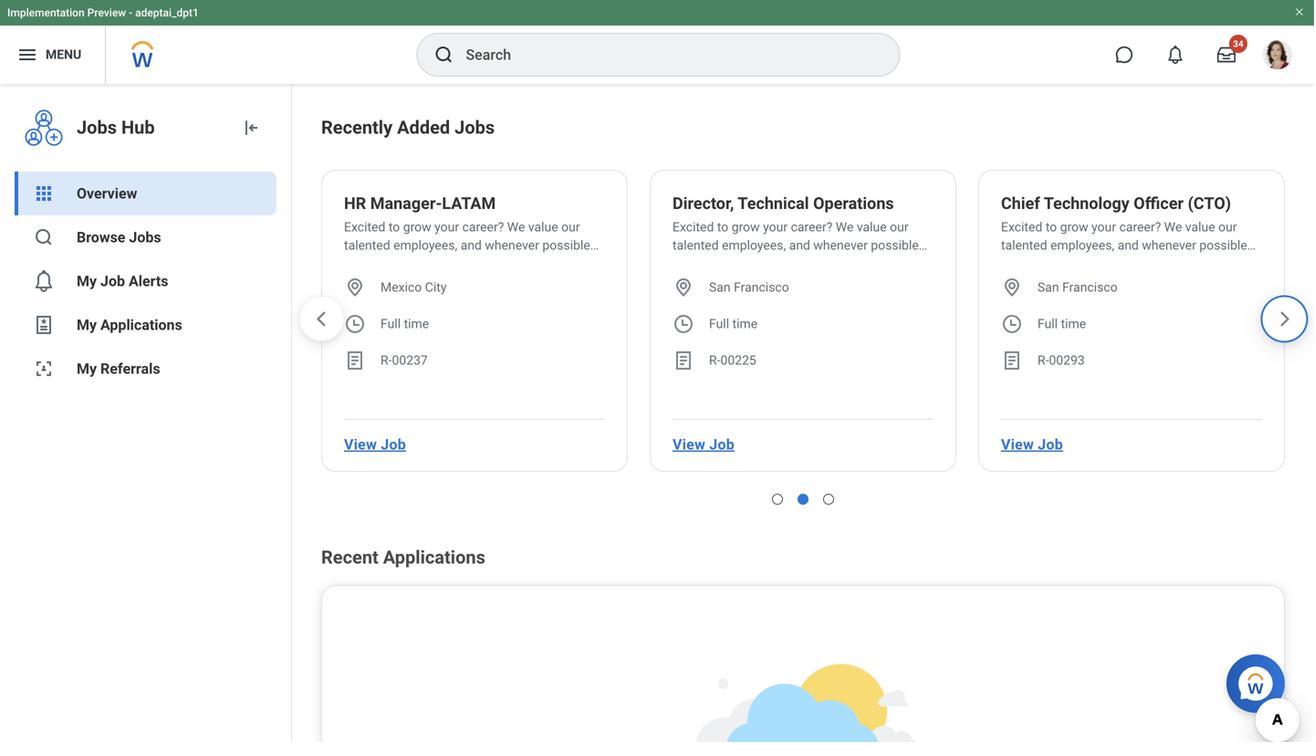 Task type: describe. For each thing, give the bounding box(es) containing it.
job for director,
[[710, 436, 735, 453]]

full time element for manager-
[[381, 315, 429, 333]]

time for technical
[[733, 316, 758, 331]]

full time for technology
[[1038, 316, 1087, 331]]

full for manager-
[[381, 316, 401, 331]]

r-00293
[[1038, 353, 1085, 368]]

implementation
[[7, 6, 85, 19]]

my referrals image
[[33, 358, 55, 380]]

overview link
[[15, 172, 277, 215]]

r-00225
[[709, 353, 757, 368]]

san francisco for technical
[[709, 280, 789, 295]]

browse jobs link
[[15, 215, 277, 259]]

carousel element
[[296, 163, 1311, 509]]

browse jobs
[[77, 229, 161, 246]]

my for my referrals
[[77, 360, 97, 378]]

menu button
[[0, 26, 105, 84]]

officer
[[1134, 194, 1184, 213]]

00225
[[721, 353, 757, 368]]

hr
[[344, 194, 366, 213]]

browse
[[77, 229, 125, 246]]

search image inside browse jobs link
[[33, 226, 55, 248]]

inbox large image
[[1218, 46, 1236, 64]]

menu
[[46, 47, 81, 62]]

document alt image for director, technical operations
[[673, 350, 695, 372]]

clock image for hr manager-latam
[[344, 313, 366, 335]]

my job alerts
[[77, 273, 168, 290]]

view job for hr
[[344, 436, 406, 453]]

00293
[[1049, 353, 1085, 368]]

francisco for technical
[[734, 280, 789, 295]]

menu banner
[[0, 0, 1315, 84]]

technical
[[738, 194, 809, 213]]

location image for chief technology officer (cto)
[[1002, 277, 1023, 299]]

view job button for chief
[[994, 426, 1071, 463]]

applications for my applications
[[100, 316, 182, 334]]

full time element for technical
[[709, 315, 758, 333]]

heatmap image
[[33, 183, 55, 205]]

transformation import image
[[240, 117, 262, 139]]

excited to grow your career?
we value our talented employees, and whenever possible strive to help one of our associates grow professionally before recruiting new talent to our open positions. if you think the open position you see is right for you, we encourage you to apply!

our people make all the difference in our success.


the director of technical operations is charged with providing the leadership and tactical oversight necessary to support the execution of best practices for the supporting functions within the group. those functions include, but are not limited to, center of excellence, operation service center, site development, implementation, transitions, and any additional professional services rendered. this will be done thru the working within a cross functional matrix to develop, set, and implement standards. the role requires keen planning skills along with the ability to lead through influence and to be a proactive partner with a strong customer-service orientation. this leader should be able to solve problems at a tactical and functional level, have excellent oral and written communication skills, a solid work ethic and unquestioned integrity.

success metrics:
create, evolve, and implement a basis of standards that insures up-time standards are met.
continuously improve the customer transition experience
work with our cross functional support partners to develop best in class standards, implementation, assessments analysis, and innovations.

responsibilities:
leading the tech operations teams that own management of critical, complex operational platform and managing problems, driving measurable operational excellence improvements across the entire organization.
implementation and tracking of support effectiveness programs
continuous improvement for monitoring, automation and tools development to improve availability and transparency
leading the tech operations teams that own management of critical, complex operational platform and managing problems, driving measurable operational excellence improvements across the entire organization.

required experience and qualifications:
bachelor's degree in computer science or related field, plus a minimum of 7 years of technical operations experience
at least three (3) years experience in leadership role
three (3) years of experience in managing platform monitoring, production availability management and incident management process
strong experience and detailed technical knowledge in system, database and network engineering element
[[673, 218, 934, 255]]

recently added jobs
[[321, 117, 495, 138]]

implementation preview -   adeptai_dpt1
[[7, 6, 199, 19]]

my applications
[[77, 316, 182, 334]]

alerts
[[129, 273, 168, 290]]

my referrals link
[[15, 347, 277, 391]]

job for chief
[[1038, 436, 1064, 453]]

1 horizontal spatial search image
[[433, 44, 455, 66]]

job for hr
[[381, 436, 406, 453]]

justify image
[[16, 44, 38, 66]]

clock image for director, technical operations
[[673, 313, 695, 335]]

mexico city
[[381, 280, 447, 295]]

applications for recent applications
[[383, 547, 486, 568]]

1 horizontal spatial jobs
[[129, 229, 161, 246]]

r-00225 element
[[709, 351, 757, 370]]

san francisco element for technology
[[1038, 278, 1118, 297]]

navigation pane region
[[0, 84, 292, 742]]

view job for director,
[[673, 436, 735, 453]]

san for chief
[[1038, 280, 1060, 295]]

director,
[[673, 194, 734, 213]]

r- for technology
[[1038, 353, 1049, 368]]

(cto)
[[1188, 194, 1232, 213]]

director, technical operations element
[[673, 193, 894, 218]]

2 horizontal spatial jobs
[[455, 117, 495, 138]]

Search Workday  search field
[[466, 35, 862, 75]]

document star image
[[33, 314, 55, 336]]

chief technology officer (cto)
[[1002, 194, 1232, 213]]

chief technology officer (cto) element
[[1002, 193, 1232, 218]]

notifications large image inside my job alerts link
[[33, 270, 55, 292]]

view for chief
[[1002, 436, 1034, 453]]

view job for chief
[[1002, 436, 1064, 453]]

view job button for director,
[[666, 426, 742, 463]]

hub
[[121, 117, 155, 138]]

00237
[[392, 353, 428, 368]]



Task type: vqa. For each thing, say whether or not it's contained in the screenshot.
first Francisco from right
yes



Task type: locate. For each thing, give the bounding box(es) containing it.
adeptai_dpt1
[[135, 6, 199, 19]]

document alt image left r-00225 element
[[673, 350, 695, 372]]

2 full time from the left
[[709, 316, 758, 331]]

1 horizontal spatial document alt image
[[673, 350, 695, 372]]

latam
[[442, 194, 496, 213]]

0 horizontal spatial applications
[[100, 316, 182, 334]]

close environment banner image
[[1295, 6, 1306, 17]]

0 vertical spatial search image
[[433, 44, 455, 66]]

2 vertical spatial my
[[77, 360, 97, 378]]

hr manager-latam element
[[344, 193, 496, 218]]

0 vertical spatial notifications large image
[[1167, 46, 1185, 64]]

0 vertical spatial applications
[[100, 316, 182, 334]]

0 horizontal spatial view job button
[[337, 426, 414, 463]]

francisco
[[734, 280, 789, 295], [1063, 280, 1118, 295]]

my inside 'my applications' link
[[77, 316, 97, 334]]

my for my applications
[[77, 316, 97, 334]]

2 horizontal spatial view job
[[1002, 436, 1064, 453]]

3 view job button from the left
[[994, 426, 1071, 463]]

1 horizontal spatial san
[[1038, 280, 1060, 295]]

0 horizontal spatial full time
[[381, 316, 429, 331]]

1 location image from the left
[[344, 277, 366, 299]]

0 horizontal spatial full time element
[[381, 315, 429, 333]]

excited to grow your career?
we value our talented employees, and whenever possible strive to help one of our associates grow professionally before recruiting new talent to our open positions. if you think the open position you see is right for you, we encourage you to apply!

our people make all the difference in our success.


responsibilities:establish the company's technical vision and leads all aspects of the company's technological development.
directs the company's strategic direction, development and future growth.
works in a consultative fashion with other department heads, such as marketing, production and operations as an advisor of technologies that may improve their efficiency and effectiveness.
provide leadership to department heads in a fashion that supports the company's culture, mission and values.
conducts research and case studies on leading edge technologies and makes determinations on the probability of implementation.
acts as a good steward of company's resources and ensures control of it and io departmental budgets.

qualifications: bs in related field and at least 15 years experience in the information technology arena, at least 10 years management and strategic experience in this field or mba/ms in related filed with 10 years experience, 7 of which must be managerial and strategic. element
[[1002, 218, 1263, 255]]

location image for hr manager-latam
[[344, 277, 366, 299]]

full time up "r-00293" in the right of the page
[[1038, 316, 1087, 331]]

time up the 00293
[[1061, 316, 1087, 331]]

1 horizontal spatial location image
[[1002, 277, 1023, 299]]

operations
[[814, 194, 894, 213]]

2 view job button from the left
[[666, 426, 742, 463]]

1 vertical spatial my
[[77, 316, 97, 334]]

jobs down overview link
[[129, 229, 161, 246]]

view job button down r-00237 'element'
[[337, 426, 414, 463]]

applications
[[100, 316, 182, 334], [383, 547, 486, 568]]

notifications large image
[[1167, 46, 1185, 64], [33, 270, 55, 292]]

3 view job from the left
[[1002, 436, 1064, 453]]

job
[[100, 273, 125, 290], [381, 436, 406, 453], [710, 436, 735, 453], [1038, 436, 1064, 453]]

my inside my referrals link
[[77, 360, 97, 378]]

3 full time element from the left
[[1038, 315, 1087, 333]]

excited to grow your career?
we value our talented employees, and whenever possible strive to help one of our associates grow professionally before recruiting new talent to our open positions. if you think the open position you see is right for you, we encourage you to apply!

our people make all the difference in our success.


the hr manager is an exciting new position for a seasoned human resources leader with experience supporting multi-national locations and clients. the opportunity exists for innovative hr practices, interesting and complex project work, and partnership with an exceptional team of senior business leaders.

responsibilities/ duties:
conduct weekly meetings with respective business units.
consult with line management providing hr guidance when appropriate.
analyze trends and metrics in partnership with hr group to develop solutions, programs and policies.
manage and resolve complex employee relations issues. conducts effective, thorough and objective investigations.
maintain in-depth knowledge of legal requirements related to day-to-day management of employees, reducing legal risks and ensuring regulatory compliance. partner with legal department as needed/required.
provides day to day performance management guidance to line management (coaching, counseling, career development, disciplinary actions).
works closely with management and employees to improve work relationships, build morale, increase productivity and retention.
provides hr policy guidance and interpretation.
develop contract terms for new hires, promotions, transfers.
may assist int'l employees with expatriate assignments and related hr matters.
provide guidance and input on business unit restructures, workforce planning, succession planning.
identify training needs for business units and individual executive coaching needs.
participate in evaluation and monitoring of success of training programs. follow-up to ensure training objectives are met.

specific knowledge and skills:
excellent consulting skills.
excellent client management and business literacy skills.
strong conflict management skills.
strong interpersonal and negotiation skills.
excellent verbal and written communication skills.
develop strong trusting relationships in order to gain support and achieve results.
effectively envision, develop, and implement new strategies to address competitive, complex business issues.
manage multiple business units in multiple locations.
manage multiple conflicting priorities.
work in environment with international objectives.
ability to understand issues domestically and internationally and communicate effectively with clients.
be flexible and available to interact with employees at all levels.
be self directed and motivated.
take initiative to identify and anticipate client needs and make recommendations for implementation. element
[[344, 218, 605, 255]]

r- inside "element"
[[1038, 353, 1049, 368]]

san francisco up the 00293
[[1038, 280, 1118, 295]]

added
[[397, 117, 450, 138]]

34 button
[[1207, 35, 1248, 75]]

2 horizontal spatial view job button
[[994, 426, 1071, 463]]

my applications link
[[15, 303, 277, 347]]

1 horizontal spatial san francisco
[[1038, 280, 1118, 295]]

0 horizontal spatial full
[[381, 316, 401, 331]]

1 horizontal spatial notifications large image
[[1167, 46, 1185, 64]]

1 my from the top
[[77, 273, 97, 290]]

r-00293 element
[[1038, 351, 1085, 370]]

job down r-00225 element
[[710, 436, 735, 453]]

2 view from the left
[[673, 436, 706, 453]]

3 r- from the left
[[1038, 353, 1049, 368]]

view job down the "r-00293" "element"
[[1002, 436, 1064, 453]]

mexico
[[381, 280, 422, 295]]

my job alerts link
[[15, 259, 277, 303]]

1 r- from the left
[[381, 353, 392, 368]]

2 horizontal spatial document alt image
[[1002, 350, 1023, 372]]

san francisco
[[709, 280, 789, 295], [1038, 280, 1118, 295]]

clock image for chief technology officer (cto)
[[1002, 313, 1023, 335]]

jobs right added
[[455, 117, 495, 138]]

r- for manager-
[[381, 353, 392, 368]]

my right document star image
[[77, 316, 97, 334]]

1 horizontal spatial view
[[673, 436, 706, 453]]

0 horizontal spatial san francisco element
[[709, 278, 789, 297]]

2 full from the left
[[709, 316, 730, 331]]

full for technology
[[1038, 316, 1058, 331]]

director, technical operations
[[673, 194, 894, 213]]

applications right recent
[[383, 547, 486, 568]]

1 horizontal spatial r-
[[709, 353, 721, 368]]

san francisco for technology
[[1038, 280, 1118, 295]]

2 san francisco element from the left
[[1038, 278, 1118, 297]]

1 horizontal spatial clock image
[[673, 313, 695, 335]]

view for hr
[[344, 436, 377, 453]]

manager-
[[370, 194, 442, 213]]

search image up added
[[433, 44, 455, 66]]

3 my from the top
[[77, 360, 97, 378]]

r-
[[381, 353, 392, 368], [709, 353, 721, 368], [1038, 353, 1049, 368]]

1 vertical spatial applications
[[383, 547, 486, 568]]

1 horizontal spatial full time element
[[709, 315, 758, 333]]

profile logan mcneil image
[[1264, 40, 1293, 73]]

san up "r-00293" in the right of the page
[[1038, 280, 1060, 295]]

0 horizontal spatial view job
[[344, 436, 406, 453]]

clock image
[[344, 313, 366, 335], [673, 313, 695, 335], [1002, 313, 1023, 335]]

2 horizontal spatial clock image
[[1002, 313, 1023, 335]]

0 horizontal spatial time
[[404, 316, 429, 331]]

3 full time from the left
[[1038, 316, 1087, 331]]

3 document alt image from the left
[[1002, 350, 1023, 372]]

city
[[425, 280, 447, 295]]

0 horizontal spatial search image
[[33, 226, 55, 248]]

time for technology
[[1061, 316, 1087, 331]]

2 san from the left
[[1038, 280, 1060, 295]]

3 view from the left
[[1002, 436, 1034, 453]]

2 r- from the left
[[709, 353, 721, 368]]

preview
[[87, 6, 126, 19]]

0 horizontal spatial view
[[344, 436, 377, 453]]

2 francisco from the left
[[1063, 280, 1118, 295]]

full time for technical
[[709, 316, 758, 331]]

jobs left hub
[[77, 117, 117, 138]]

1 horizontal spatial san francisco element
[[1038, 278, 1118, 297]]

2 horizontal spatial full
[[1038, 316, 1058, 331]]

job left 'alerts'
[[100, 273, 125, 290]]

r-00237 element
[[381, 351, 428, 370]]

location image down chief
[[1002, 277, 1023, 299]]

document alt image left the "r-00293" "element"
[[1002, 350, 1023, 372]]

0 horizontal spatial location image
[[344, 277, 366, 299]]

full time element
[[381, 315, 429, 333], [709, 315, 758, 333], [1038, 315, 1087, 333]]

my referrals
[[77, 360, 160, 378]]

1 horizontal spatial full
[[709, 316, 730, 331]]

hr manager-latam
[[344, 194, 496, 213]]

1 horizontal spatial full time
[[709, 316, 758, 331]]

view job button for hr
[[337, 426, 414, 463]]

francisco down excited to grow your career?
we value our talented employees, and whenever possible strive to help one of our associates grow professionally before recruiting new talent to our open positions. if you think the open position you see is right for you, we encourage you to apply!

our people make all the difference in our success.


responsibilities:establish the company's technical vision and leads all aspects of the company's technological development.
directs the company's strategic direction, development and future growth.
works in a consultative fashion with other department heads, such as marketing, production and operations as an advisor of technologies that may improve their efficiency and effectiveness.
provide leadership to department heads in a fashion that supports the company's culture, mission and values.
conducts research and case studies on leading edge technologies and makes determinations on the probability of implementation.
acts as a good steward of company's resources and ensures control of it and io departmental budgets.

qualifications: bs in related field and at least 15 years experience in the information technology arena, at least 10 years management and strategic experience in this field or mba/ms in related filed with 10 years experience, 7 of which must be managerial and strategic. element
[[1063, 280, 1118, 295]]

1 time from the left
[[404, 316, 429, 331]]

0 horizontal spatial r-
[[381, 353, 392, 368]]

1 horizontal spatial time
[[733, 316, 758, 331]]

2 horizontal spatial time
[[1061, 316, 1087, 331]]

full down mexico on the left top of page
[[381, 316, 401, 331]]

0 vertical spatial my
[[77, 273, 97, 290]]

0 horizontal spatial san
[[709, 280, 731, 295]]

2 my from the top
[[77, 316, 97, 334]]

1 vertical spatial search image
[[33, 226, 55, 248]]

1 francisco from the left
[[734, 280, 789, 295]]

0 horizontal spatial jobs
[[77, 117, 117, 138]]

0 horizontal spatial document alt image
[[344, 350, 366, 372]]

san francisco element
[[709, 278, 789, 297], [1038, 278, 1118, 297]]

san francisco element right location image
[[709, 278, 789, 297]]

r- for technical
[[709, 353, 721, 368]]

full time up r-00225
[[709, 316, 758, 331]]

r- inside 'element'
[[381, 353, 392, 368]]

notifications large image left inbox large image
[[1167, 46, 1185, 64]]

2 horizontal spatial view
[[1002, 436, 1034, 453]]

full for technical
[[709, 316, 730, 331]]

san for director,
[[709, 280, 731, 295]]

referrals
[[100, 360, 160, 378]]

3 clock image from the left
[[1002, 313, 1023, 335]]

1 view job button from the left
[[337, 426, 414, 463]]

jobs hub
[[77, 117, 155, 138]]

2 document alt image from the left
[[673, 350, 695, 372]]

1 full time element from the left
[[381, 315, 429, 333]]

view
[[344, 436, 377, 453], [673, 436, 706, 453], [1002, 436, 1034, 453]]

3 full from the left
[[1038, 316, 1058, 331]]

job down r-00237 'element'
[[381, 436, 406, 453]]

technology
[[1044, 194, 1130, 213]]

francisco down excited to grow your career?
we value our talented employees, and whenever possible strive to help one of our associates grow professionally before recruiting new talent to our open positions. if you think the open position you see is right for you, we encourage you to apply!

our people make all the difference in our success.


the director of technical operations is charged with providing the leadership and tactical oversight necessary to support the execution of best practices for the supporting functions within the group. those functions include, but are not limited to, center of excellence, operation service center, site development, implementation, transitions, and any additional professional services rendered. this will be done thru the working within a cross functional matrix to develop, set, and implement standards. the role requires keen planning skills along with the ability to lead through influence and to be a proactive partner with a strong customer-service orientation. this leader should be able to solve problems at a tactical and functional level, have excellent oral and written communication skills, a solid work ethic and unquestioned integrity.

success metrics:
create, evolve, and implement a basis of standards that insures up-time standards are met.
continuously improve the customer transition experience
work with our cross functional support partners to develop best in class standards, implementation, assessments analysis, and innovations.

responsibilities:
leading the tech operations teams that own management of critical, complex operational platform and managing problems, driving measurable operational excellence improvements across the entire organization.
implementation and tracking of support effectiveness programs
continuous improvement for monitoring, automation and tools development to improve availability and transparency
leading the tech operations teams that own management of critical, complex operational platform and managing problems, driving measurable operational excellence improvements across the entire organization.

required experience and qualifications:
bachelor's degree in computer science or related field, plus a minimum of 7 years of technical operations experience
at least three (3) years experience in leadership role
three (3) years of experience in managing platform monitoring, production availability management and incident management process
strong experience and detailed technical knowledge in system, database and network engineering element
[[734, 280, 789, 295]]

1 vertical spatial notifications large image
[[33, 270, 55, 292]]

my inside my job alerts link
[[77, 273, 97, 290]]

job inside navigation pane region
[[100, 273, 125, 290]]

2 horizontal spatial full time element
[[1038, 315, 1087, 333]]

full time element for technology
[[1038, 315, 1087, 333]]

document alt image
[[344, 350, 366, 372], [673, 350, 695, 372], [1002, 350, 1023, 372]]

applications up my referrals link
[[100, 316, 182, 334]]

time up 00225
[[733, 316, 758, 331]]

1 horizontal spatial view job
[[673, 436, 735, 453]]

applications inside 'my applications' link
[[100, 316, 182, 334]]

mexico city element
[[381, 278, 447, 297]]

san francisco element for technical
[[709, 278, 789, 297]]

1 full from the left
[[381, 316, 401, 331]]

full time
[[381, 316, 429, 331], [709, 316, 758, 331], [1038, 316, 1087, 331]]

time
[[404, 316, 429, 331], [733, 316, 758, 331], [1061, 316, 1087, 331]]

my right my referrals icon
[[77, 360, 97, 378]]

2 time from the left
[[733, 316, 758, 331]]

2 view job from the left
[[673, 436, 735, 453]]

my for my job alerts
[[77, 273, 97, 290]]

full time element up r-00225
[[709, 315, 758, 333]]

1 clock image from the left
[[344, 313, 366, 335]]

document alt image for chief technology officer (cto)
[[1002, 350, 1023, 372]]

my down browse
[[77, 273, 97, 290]]

slide 2 of 3 group
[[314, 163, 1293, 494]]

location image
[[344, 277, 366, 299], [1002, 277, 1023, 299]]

san right location image
[[709, 280, 731, 295]]

1 horizontal spatial applications
[[383, 547, 486, 568]]

2 san francisco from the left
[[1038, 280, 1118, 295]]

view job button down r-00225 element
[[666, 426, 742, 463]]

time down mexico city 'element'
[[404, 316, 429, 331]]

1 view job from the left
[[344, 436, 406, 453]]

2 horizontal spatial r-
[[1038, 353, 1049, 368]]

full time for manager-
[[381, 316, 429, 331]]

notifications large image up document star image
[[33, 270, 55, 292]]

my
[[77, 273, 97, 290], [77, 316, 97, 334], [77, 360, 97, 378]]

1 full time from the left
[[381, 316, 429, 331]]

full up r-00225
[[709, 316, 730, 331]]

1 san francisco element from the left
[[709, 278, 789, 297]]

2 clock image from the left
[[673, 313, 695, 335]]

3 time from the left
[[1061, 316, 1087, 331]]

0 horizontal spatial notifications large image
[[33, 270, 55, 292]]

document alt image for hr manager-latam
[[344, 350, 366, 372]]

0 horizontal spatial clock image
[[344, 313, 366, 335]]

jobs hub element
[[77, 115, 226, 141]]

2 horizontal spatial full time
[[1038, 316, 1087, 331]]

1 view from the left
[[344, 436, 377, 453]]

job down the "r-00293" "element"
[[1038, 436, 1064, 453]]

34
[[1234, 38, 1244, 49]]

location image left mexico on the left top of page
[[344, 277, 366, 299]]

full up "r-00293" in the right of the page
[[1038, 316, 1058, 331]]

time for manager-
[[404, 316, 429, 331]]

r-00237
[[381, 353, 428, 368]]

full
[[381, 316, 401, 331], [709, 316, 730, 331], [1038, 316, 1058, 331]]

1 san from the left
[[709, 280, 731, 295]]

1 horizontal spatial francisco
[[1063, 280, 1118, 295]]

view job
[[344, 436, 406, 453], [673, 436, 735, 453], [1002, 436, 1064, 453]]

document alt image left r-00237 'element'
[[344, 350, 366, 372]]

san
[[709, 280, 731, 295], [1038, 280, 1060, 295]]

0 horizontal spatial san francisco
[[709, 280, 789, 295]]

view job button
[[337, 426, 414, 463], [666, 426, 742, 463], [994, 426, 1071, 463]]

2 location image from the left
[[1002, 277, 1023, 299]]

recent
[[321, 547, 379, 568]]

francisco for technology
[[1063, 280, 1118, 295]]

2 full time element from the left
[[709, 315, 758, 333]]

search image
[[433, 44, 455, 66], [33, 226, 55, 248]]

san francisco right location image
[[709, 280, 789, 295]]

san francisco element up the 00293
[[1038, 278, 1118, 297]]

recently
[[321, 117, 393, 138]]

jobs
[[77, 117, 117, 138], [455, 117, 495, 138], [129, 229, 161, 246]]

location image
[[673, 277, 695, 299]]

overview
[[77, 185, 137, 202]]

view job down r-00225 element
[[673, 436, 735, 453]]

search image down heatmap 'image'
[[33, 226, 55, 248]]

view for director,
[[673, 436, 706, 453]]

full time element up r-00237
[[381, 315, 429, 333]]

0 horizontal spatial francisco
[[734, 280, 789, 295]]

-
[[129, 6, 132, 19]]

full time up r-00237
[[381, 316, 429, 331]]

1 horizontal spatial view job button
[[666, 426, 742, 463]]

full time element up "r-00293" in the right of the page
[[1038, 315, 1087, 333]]

view job down r-00237 'element'
[[344, 436, 406, 453]]

chief
[[1002, 194, 1041, 213]]

1 document alt image from the left
[[344, 350, 366, 372]]

1 san francisco from the left
[[709, 280, 789, 295]]

recent applications
[[321, 547, 486, 568]]

view job button down the "r-00293" "element"
[[994, 426, 1071, 463]]



